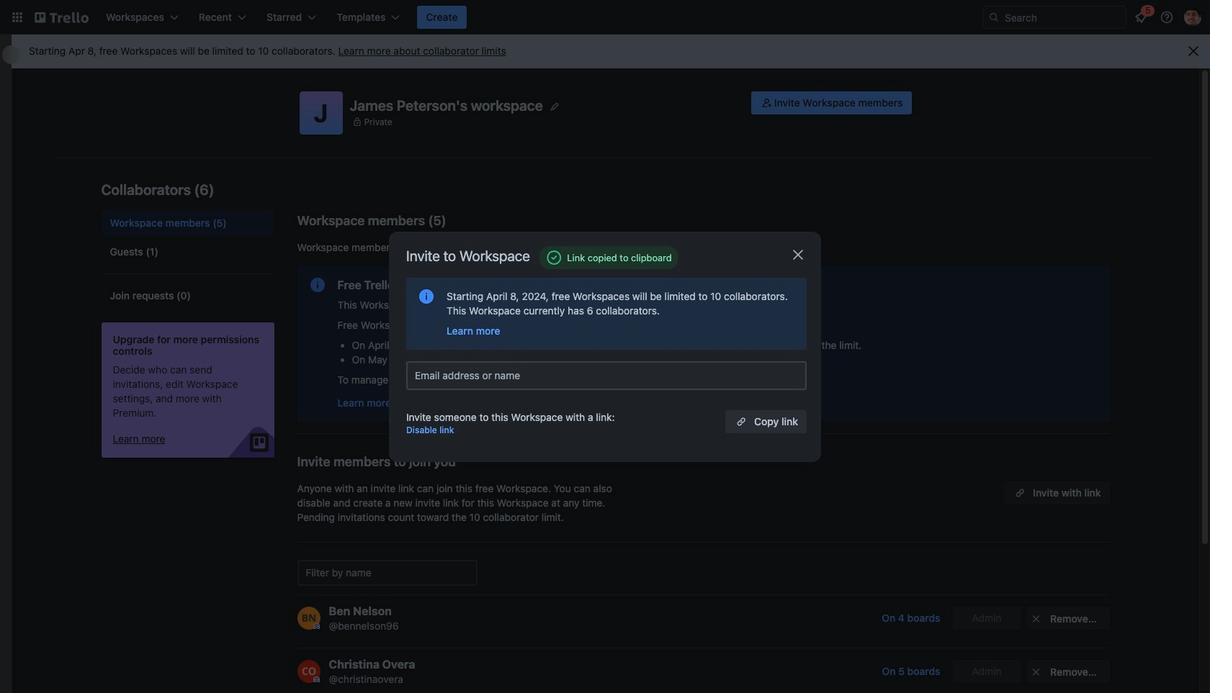 Task type: describe. For each thing, give the bounding box(es) containing it.
1 vertical spatial sm image
[[1029, 612, 1043, 627]]

close image
[[789, 246, 807, 264]]

0 vertical spatial sm image
[[760, 96, 774, 110]]

Search field
[[1000, 6, 1126, 28]]

open information menu image
[[1160, 10, 1174, 24]]



Task type: vqa. For each thing, say whether or not it's contained in the screenshot.
board image
no



Task type: locate. For each thing, give the bounding box(es) containing it.
james peterson (jamespeterson93) image
[[1184, 9, 1201, 26]]

Email address or name text field
[[415, 366, 804, 386]]

sm image
[[1029, 666, 1043, 680]]

status
[[540, 246, 678, 269]]

Filter by name text field
[[297, 560, 477, 586]]

sm image
[[760, 96, 774, 110], [1029, 612, 1043, 627]]

search image
[[988, 12, 1000, 23]]

0 horizontal spatial sm image
[[760, 96, 774, 110]]

primary element
[[0, 0, 1210, 35]]

5 notifications image
[[1132, 9, 1150, 26]]

1 horizontal spatial sm image
[[1029, 612, 1043, 627]]



